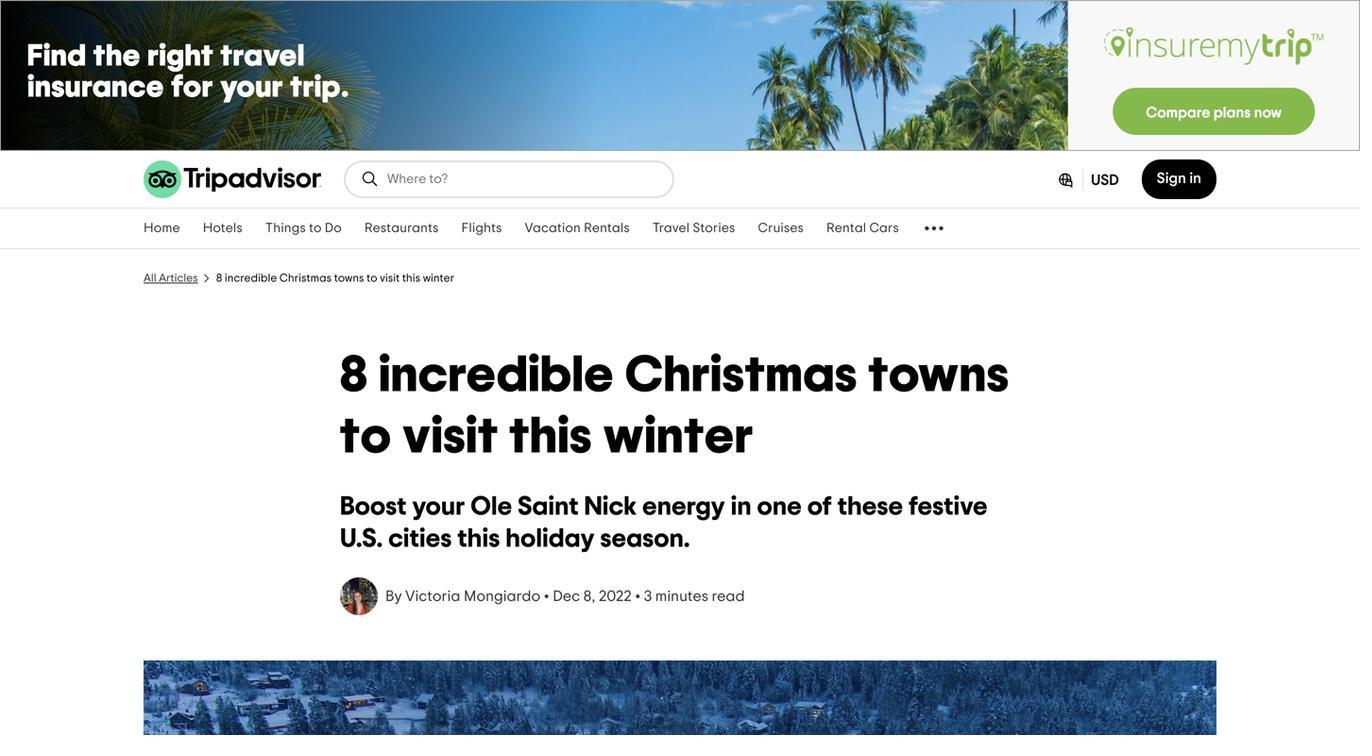 Task type: locate. For each thing, give the bounding box(es) containing it.
nick
[[584, 494, 637, 520]]

rental
[[827, 222, 866, 235]]

None search field
[[346, 162, 673, 196]]

1 vertical spatial winter
[[603, 412, 754, 463]]

in left one
[[731, 494, 752, 520]]

do
[[325, 222, 342, 235]]

8 incredible christmas towns to visit this winter
[[216, 273, 454, 284], [340, 351, 1010, 463]]

tripadvisor image
[[144, 161, 321, 198]]

by
[[385, 589, 402, 605]]

dec 8, 2022 • 3 minutes read
[[553, 589, 745, 605]]

restaurants link
[[353, 209, 450, 248]]

1 vertical spatial visit
[[403, 412, 499, 463]]

all articles link
[[144, 273, 198, 284]]

0 vertical spatial this
[[402, 273, 420, 284]]

home
[[144, 222, 180, 235]]

0 vertical spatial winter
[[423, 273, 454, 284]]

towns
[[334, 273, 364, 284], [869, 351, 1010, 402]]

usd
[[1091, 173, 1119, 188]]

0 horizontal spatial winter
[[423, 273, 454, 284]]

read
[[712, 589, 745, 605]]

search image
[[361, 170, 380, 189]]

0 horizontal spatial towns
[[334, 273, 364, 284]]

1 vertical spatial towns
[[869, 351, 1010, 402]]

in
[[1190, 171, 1202, 186], [731, 494, 752, 520]]

0 horizontal spatial christmas
[[280, 273, 332, 284]]

2022
[[599, 589, 632, 605]]

Search search field
[[387, 171, 657, 188]]

1 horizontal spatial 8
[[340, 351, 368, 402]]

stories
[[693, 222, 735, 235]]

visit down "restaurants"
[[380, 273, 400, 284]]

2 horizontal spatial this
[[510, 412, 593, 463]]

1 horizontal spatial christmas
[[625, 351, 858, 402]]

rentals
[[584, 222, 630, 235]]

incredible
[[225, 273, 277, 284], [379, 351, 615, 402]]

0 horizontal spatial in
[[731, 494, 752, 520]]

0 vertical spatial to
[[309, 222, 322, 235]]

dec
[[553, 589, 580, 605]]

these
[[837, 494, 903, 520]]

0 horizontal spatial incredible
[[225, 273, 277, 284]]

mongiardo
[[464, 589, 540, 605]]

usd button
[[1041, 160, 1134, 199]]

this up saint
[[510, 412, 593, 463]]

winter
[[423, 273, 454, 284], [603, 412, 754, 463]]

to
[[309, 222, 322, 235], [367, 273, 377, 284], [340, 412, 392, 463]]

0 vertical spatial 8 incredible christmas towns to visit this winter
[[216, 273, 454, 284]]

1 vertical spatial incredible
[[379, 351, 615, 402]]

this
[[402, 273, 420, 284], [510, 412, 593, 463], [457, 526, 500, 553]]

0 horizontal spatial visit
[[380, 273, 400, 284]]

1 horizontal spatial this
[[457, 526, 500, 553]]

0 vertical spatial incredible
[[225, 273, 277, 284]]

this down ole
[[457, 526, 500, 553]]

8,
[[584, 589, 595, 605]]

1 vertical spatial in
[[731, 494, 752, 520]]

to up the boost
[[340, 412, 392, 463]]

1 vertical spatial to
[[367, 273, 377, 284]]

8
[[216, 273, 222, 284], [340, 351, 368, 402]]

1 vertical spatial this
[[510, 412, 593, 463]]

to left do
[[309, 222, 322, 235]]

1 horizontal spatial incredible
[[379, 351, 615, 402]]

boost
[[340, 494, 407, 520]]

0 vertical spatial in
[[1190, 171, 1202, 186]]

in right sign
[[1190, 171, 1202, 186]]

flights link
[[450, 209, 513, 248]]

to down "restaurants"
[[367, 273, 377, 284]]

season.
[[600, 526, 690, 553]]

visit up your
[[403, 412, 499, 463]]

christmas
[[280, 273, 332, 284], [625, 351, 858, 402]]

home link
[[132, 209, 191, 248]]

cruises
[[758, 222, 804, 235]]

1 vertical spatial christmas
[[625, 351, 858, 402]]

vacation rentals link
[[513, 209, 641, 248]]

restaurants
[[364, 222, 439, 235]]

winter down restaurants link
[[423, 273, 454, 284]]

0 vertical spatial 8
[[216, 273, 222, 284]]

winter up energy on the bottom of the page
[[603, 412, 754, 463]]

this down restaurants link
[[402, 273, 420, 284]]

2 vertical spatial this
[[457, 526, 500, 553]]

visit
[[380, 273, 400, 284], [403, 412, 499, 463]]

0 horizontal spatial this
[[402, 273, 420, 284]]

1 horizontal spatial in
[[1190, 171, 1202, 186]]

1 vertical spatial 8 incredible christmas towns to visit this winter
[[340, 351, 1010, 463]]

minutes
[[655, 589, 708, 605]]



Task type: describe. For each thing, give the bounding box(es) containing it.
1 horizontal spatial winter
[[603, 412, 754, 463]]

victoria mongiardo image
[[340, 578, 378, 616]]

in inside 'link'
[[1190, 171, 1202, 186]]

hotels
[[203, 222, 243, 235]]

0 vertical spatial towns
[[334, 273, 364, 284]]

3
[[644, 589, 652, 605]]

rental cars
[[827, 222, 899, 235]]

cruises link
[[747, 209, 815, 248]]

flights
[[461, 222, 502, 235]]

your
[[412, 494, 465, 520]]

travel
[[653, 222, 690, 235]]

this inside boost your ole saint nick energy in one of these festive u.s. cities this holiday season.
[[457, 526, 500, 553]]

travel stories link
[[641, 209, 747, 248]]

victoria
[[405, 589, 460, 605]]

travel stories
[[653, 222, 735, 235]]

holiday
[[506, 526, 595, 553]]

0 vertical spatial visit
[[380, 273, 400, 284]]

articles
[[159, 273, 198, 284]]

sign
[[1157, 171, 1186, 186]]

sign in
[[1157, 171, 1202, 186]]

festive
[[909, 494, 988, 520]]

by victoria mongiardo
[[385, 589, 540, 605]]

one
[[757, 494, 802, 520]]

saint
[[518, 494, 579, 520]]

things to do
[[265, 222, 342, 235]]

rental cars link
[[815, 209, 910, 248]]

ole
[[470, 494, 512, 520]]

cars
[[869, 222, 899, 235]]

1 horizontal spatial visit
[[403, 412, 499, 463]]

in inside boost your ole saint nick energy in one of these festive u.s. cities this holiday season.
[[731, 494, 752, 520]]

cities
[[388, 526, 452, 553]]

all articles
[[144, 273, 198, 284]]

2 vertical spatial to
[[340, 412, 392, 463]]

all
[[144, 273, 156, 284]]

1 vertical spatial 8
[[340, 351, 368, 402]]

0 vertical spatial christmas
[[280, 273, 332, 284]]

u.s.
[[340, 526, 383, 553]]

0 horizontal spatial 8
[[216, 273, 222, 284]]

advertisement region
[[0, 0, 1360, 151]]

1 horizontal spatial towns
[[869, 351, 1010, 402]]

things to do link
[[254, 209, 353, 248]]

things
[[265, 222, 306, 235]]

hotels link
[[191, 209, 254, 248]]

boost your ole saint nick energy in one of these festive u.s. cities this holiday season.
[[340, 494, 988, 553]]

vacation rentals
[[525, 222, 630, 235]]

energy
[[642, 494, 725, 520]]

vacation
[[525, 222, 581, 235]]

sign in link
[[1142, 160, 1217, 199]]

•
[[635, 589, 641, 605]]

of
[[807, 494, 832, 520]]

aerial view of leavenworth, washington at twilight image
[[144, 661, 1217, 736]]



Task type: vqa. For each thing, say whether or not it's contained in the screenshot.
Row
no



